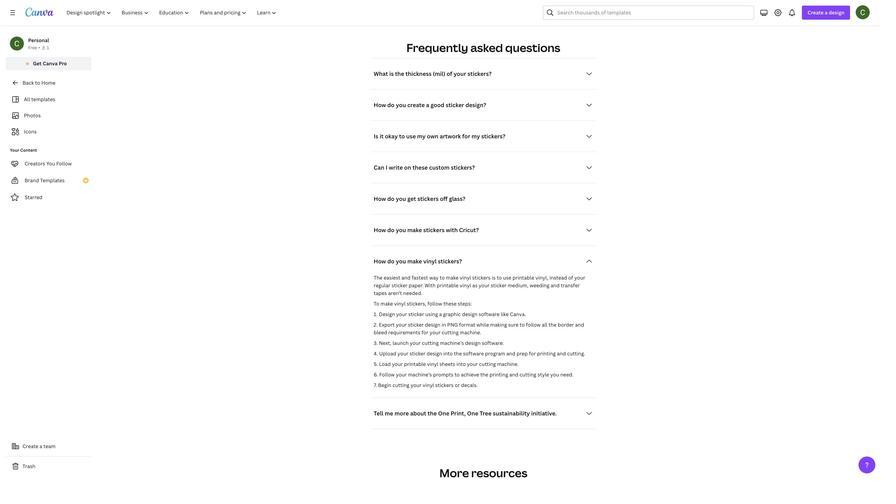 Task type: describe. For each thing, give the bounding box(es) containing it.
i
[[386, 164, 387, 172]]

what is the thickness (mil) of your stickers? button
[[371, 67, 596, 81]]

1 horizontal spatial printing
[[537, 351, 556, 357]]

7. begin cutting your vinyl stickers or decals.
[[374, 382, 478, 389]]

is inside the easiest and fastest way to make vinyl stickers is to use printable vinyl, instead of your regular sticker paper. with printable vinyl as your sticker medium, weeding and transfer tapes aren't needed.
[[492, 275, 496, 281]]

do for how do you get stickers off glass?
[[387, 195, 394, 203]]

of inside what is the thickness (mil) of your stickers? dropdown button
[[447, 70, 452, 78]]

instead
[[550, 275, 567, 281]]

1. design your sticker using a graphic design software like canva.
[[374, 311, 526, 318]]

stickers inside the easiest and fastest way to make vinyl stickers is to use printable vinyl, instead of your regular sticker paper. with printable vinyl as your sticker medium, weeding and transfer tapes aren't needed.
[[472, 275, 491, 281]]

or
[[455, 382, 460, 389]]

for inside 'dropdown button'
[[462, 133, 470, 140]]

use inside 'dropdown button'
[[406, 133, 416, 140]]

the right 'about'
[[428, 410, 437, 418]]

your up "3. next, launch your cutting machine's design software."
[[430, 330, 441, 336]]

back to home link
[[6, 76, 91, 90]]

get canva pro
[[33, 60, 67, 67]]

stickers? inside how do you make vinyl stickers? dropdown button
[[438, 258, 462, 266]]

stickers down 'prompts'
[[435, 382, 454, 389]]

what is the thickness (mil) of your stickers?
[[374, 70, 492, 78]]

0 horizontal spatial follow
[[56, 160, 72, 167]]

how do you make vinyl stickers?
[[374, 258, 462, 266]]

cutting up 5. load your printable vinyl sheets into your cutting machine.
[[422, 340, 439, 347]]

0 vertical spatial printable
[[513, 275, 534, 281]]

starred link
[[6, 191, 91, 205]]

1 horizontal spatial into
[[456, 361, 466, 368]]

sticker up aren't at the bottom left of page
[[392, 282, 407, 289]]

requirements
[[388, 330, 420, 336]]

how do you create a good sticker design? button
[[371, 98, 596, 112]]

with
[[446, 227, 458, 234]]

make inside the easiest and fastest way to make vinyl stickers is to use printable vinyl, instead of your regular sticker paper. with printable vinyl as your sticker medium, weeding and transfer tapes aren't needed.
[[446, 275, 459, 281]]

is it okay to use my own artwork for my stickers?
[[374, 133, 505, 140]]

sheets
[[440, 361, 455, 368]]

okay
[[385, 133, 398, 140]]

content
[[20, 147, 37, 153]]

do for how do you make vinyl stickers?
[[387, 258, 394, 266]]

a inside button
[[39, 444, 42, 450]]

make inside how do you make vinyl stickers? dropdown button
[[407, 258, 422, 266]]

how do you make vinyl stickers? button
[[371, 255, 596, 269]]

to right 'back'
[[35, 79, 40, 86]]

stickers? inside is it okay to use my own artwork for my stickers? 'dropdown button'
[[481, 133, 505, 140]]

a inside 'dropdown button'
[[426, 101, 429, 109]]

how for how do you get stickers off glass?
[[374, 195, 386, 203]]

achieve
[[461, 372, 479, 378]]

create a design
[[808, 9, 844, 16]]

bleed
[[374, 330, 387, 336]]

your up transfer
[[574, 275, 585, 281]]

(mil)
[[433, 70, 445, 78]]

and inside 2. export your sticker design in png format while making sure to follow all the border and bleed requirements for your cutting machine.
[[575, 322, 584, 329]]

•
[[38, 45, 40, 51]]

the
[[374, 275, 382, 281]]

use inside the easiest and fastest way to make vinyl stickers is to use printable vinyl, instead of your regular sticker paper. with printable vinyl as your sticker medium, weeding and transfer tapes aren't needed.
[[503, 275, 511, 281]]

design
[[379, 311, 395, 318]]

1 vertical spatial follow
[[379, 372, 395, 378]]

5. load your printable vinyl sheets into your cutting machine.
[[374, 361, 519, 368]]

the inside 2. export your sticker design in png format while making sure to follow all the border and bleed requirements for your cutting machine.
[[549, 322, 557, 329]]

you for how do you make vinyl stickers?
[[396, 258, 406, 266]]

4. upload your sticker design into the software program and prep for printing and cutting.
[[374, 351, 585, 357]]

canva
[[43, 60, 58, 67]]

0 vertical spatial software
[[479, 311, 500, 318]]

png
[[447, 322, 458, 329]]

2 vertical spatial printable
[[404, 361, 426, 368]]

create a team button
[[6, 440, 91, 454]]

print,
[[451, 410, 466, 418]]

6. follow your machine's prompts to achieve the printing and cutting style you need.
[[374, 372, 574, 378]]

you for how do you get stickers off glass?
[[396, 195, 406, 203]]

paper.
[[409, 282, 423, 289]]

stickers inside dropdown button
[[423, 227, 445, 234]]

vinyl,
[[535, 275, 548, 281]]

with
[[425, 282, 436, 289]]

vinyl left as
[[460, 282, 471, 289]]

sticker down "3. next, launch your cutting machine's design software."
[[410, 351, 425, 357]]

personal
[[28, 37, 49, 44]]

christina overa image
[[856, 5, 870, 19]]

how do you make stickers with cricut? button
[[371, 223, 596, 237]]

initiative.
[[531, 410, 557, 418]]

how for how do you make stickers with cricut?
[[374, 227, 386, 234]]

using
[[425, 311, 438, 318]]

in
[[442, 322, 446, 329]]

create a team
[[23, 444, 56, 450]]

cricut?
[[459, 227, 479, 234]]

good
[[431, 101, 444, 109]]

export
[[379, 322, 395, 329]]

1 vertical spatial software
[[463, 351, 484, 357]]

vinyl down how do you make vinyl stickers? dropdown button
[[460, 275, 471, 281]]

to
[[374, 301, 379, 307]]

templates
[[40, 177, 65, 184]]

and down prep
[[509, 372, 518, 378]]

next,
[[379, 340, 391, 347]]

border
[[558, 322, 574, 329]]

stickers,
[[407, 301, 426, 307]]

questions
[[505, 40, 560, 55]]

prep
[[517, 351, 528, 357]]

top level navigation element
[[62, 6, 283, 20]]

a inside dropdown button
[[825, 9, 828, 16]]

and up paper.
[[402, 275, 410, 281]]

cutting.
[[567, 351, 585, 357]]

free
[[28, 45, 37, 51]]

and left cutting. at right bottom
[[557, 351, 566, 357]]

photos
[[24, 112, 41, 119]]

regular
[[374, 282, 390, 289]]

2 vertical spatial for
[[529, 351, 536, 357]]

how do you create a good sticker design?
[[374, 101, 486, 109]]

needed.
[[403, 290, 422, 297]]

sure
[[508, 322, 518, 329]]

sticker inside 2. export your sticker design in png format while making sure to follow all the border and bleed requirements for your cutting machine.
[[408, 322, 424, 329]]

me
[[385, 410, 393, 418]]

begin
[[378, 382, 391, 389]]

your
[[10, 147, 19, 153]]

follow inside 2. export your sticker design in png format while making sure to follow all the border and bleed requirements for your cutting machine.
[[526, 322, 541, 329]]

cutting right begin at the left bottom of the page
[[393, 382, 409, 389]]

2.
[[374, 322, 378, 329]]

custom
[[429, 164, 450, 172]]

your right design
[[396, 311, 407, 318]]

your down launch
[[398, 351, 408, 357]]

0 horizontal spatial into
[[443, 351, 453, 357]]

to right way
[[440, 275, 445, 281]]

creators you follow
[[25, 160, 72, 167]]

upload
[[379, 351, 396, 357]]

1.
[[374, 311, 378, 318]]

1
[[47, 45, 49, 51]]

sticker down stickers,
[[408, 311, 424, 318]]

write
[[389, 164, 403, 172]]

all
[[542, 322, 547, 329]]

how do you get stickers off glass? button
[[371, 192, 596, 206]]

it
[[380, 133, 384, 140]]

steps:
[[458, 301, 472, 307]]

stickers inside dropdown button
[[417, 195, 439, 203]]

icons link
[[10, 125, 87, 139]]

the right achieve
[[480, 372, 488, 378]]

templates
[[31, 96, 55, 103]]

canva.
[[510, 311, 526, 318]]

while
[[476, 322, 489, 329]]

home
[[41, 79, 55, 86]]

tell me more about the one print, one tree sustainability initiative. button
[[371, 407, 596, 421]]

as
[[472, 282, 478, 289]]

is inside dropdown button
[[389, 70, 394, 78]]



Task type: locate. For each thing, give the bounding box(es) containing it.
is
[[374, 133, 378, 140]]

4.
[[374, 351, 378, 357]]

stickers? up way
[[438, 258, 462, 266]]

1 vertical spatial for
[[422, 330, 428, 336]]

to inside 2. export your sticker design in png format while making sure to follow all the border and bleed requirements for your cutting machine.
[[520, 322, 525, 329]]

printable
[[513, 275, 534, 281], [437, 282, 459, 289], [404, 361, 426, 368]]

to up or
[[455, 372, 460, 378]]

my
[[417, 133, 426, 140], [472, 133, 480, 140]]

0 vertical spatial use
[[406, 133, 416, 140]]

do for how do you make stickers with cricut?
[[387, 227, 394, 234]]

0 horizontal spatial of
[[447, 70, 452, 78]]

way
[[429, 275, 439, 281]]

machine. down the format
[[460, 330, 481, 336]]

can i write on these custom stickers?
[[374, 164, 475, 172]]

these inside dropdown button
[[413, 164, 428, 172]]

trash link
[[6, 460, 91, 474]]

for right prep
[[529, 351, 536, 357]]

3 do from the top
[[387, 227, 394, 234]]

pro
[[59, 60, 67, 67]]

0 vertical spatial machine.
[[460, 330, 481, 336]]

stickers? down frequently asked questions
[[468, 70, 492, 78]]

starred
[[25, 194, 42, 201]]

stickers? inside can i write on these custom stickers? dropdown button
[[451, 164, 475, 172]]

machine. down program on the right bottom of page
[[497, 361, 519, 368]]

to make vinyl stickers, follow these steps:
[[374, 301, 472, 307]]

create a design button
[[802, 6, 850, 20]]

the up sheets
[[454, 351, 462, 357]]

1 horizontal spatial printable
[[437, 282, 459, 289]]

sticker
[[446, 101, 464, 109], [392, 282, 407, 289], [491, 282, 507, 289], [408, 311, 424, 318], [408, 322, 424, 329], [410, 351, 425, 357]]

the easiest and fastest way to make vinyl stickers is to use printable vinyl, instead of your regular sticker paper. with printable vinyl as your sticker medium, weeding and transfer tapes aren't needed.
[[374, 275, 585, 297]]

machine's up 7. begin cutting your vinyl stickers or decals.
[[408, 372, 432, 378]]

stickers? down 'how do you create a good sticker design?' 'dropdown button'
[[481, 133, 505, 140]]

team
[[43, 444, 56, 450]]

3 how from the top
[[374, 227, 386, 234]]

how for how do you make vinyl stickers?
[[374, 258, 386, 266]]

you
[[46, 160, 55, 167]]

a
[[825, 9, 828, 16], [426, 101, 429, 109], [439, 311, 442, 318], [39, 444, 42, 450]]

your inside what is the thickness (mil) of your stickers? dropdown button
[[454, 70, 466, 78]]

fastest
[[412, 275, 428, 281]]

design?
[[465, 101, 486, 109]]

these up 1. design your sticker using a graphic design software like canva.
[[443, 301, 457, 307]]

1 horizontal spatial machine's
[[440, 340, 464, 347]]

4 do from the top
[[387, 258, 394, 266]]

0 vertical spatial these
[[413, 164, 428, 172]]

0 horizontal spatial create
[[23, 444, 38, 450]]

1 vertical spatial of
[[568, 275, 573, 281]]

0 horizontal spatial for
[[422, 330, 428, 336]]

for inside 2. export your sticker design in png format while making sure to follow all the border and bleed requirements for your cutting machine.
[[422, 330, 428, 336]]

use
[[406, 133, 416, 140], [503, 275, 511, 281]]

how
[[374, 101, 386, 109], [374, 195, 386, 203], [374, 227, 386, 234], [374, 258, 386, 266]]

all templates
[[24, 96, 55, 103]]

how inside 'dropdown button'
[[374, 101, 386, 109]]

0 horizontal spatial printing
[[489, 372, 508, 378]]

all templates link
[[10, 93, 87, 106]]

to
[[35, 79, 40, 86], [399, 133, 405, 140], [440, 275, 445, 281], [497, 275, 502, 281], [520, 322, 525, 329], [455, 372, 460, 378]]

design
[[829, 9, 844, 16], [462, 311, 477, 318], [425, 322, 440, 329], [465, 340, 481, 347], [427, 351, 442, 357]]

1 horizontal spatial machine.
[[497, 361, 519, 368]]

0 vertical spatial follow
[[428, 301, 442, 307]]

1 horizontal spatial use
[[503, 275, 511, 281]]

vinyl left sheets
[[427, 361, 438, 368]]

stickers left with
[[423, 227, 445, 234]]

follow down load
[[379, 372, 395, 378]]

1 horizontal spatial one
[[467, 410, 478, 418]]

these right on
[[413, 164, 428, 172]]

aren't
[[388, 290, 402, 297]]

1 my from the left
[[417, 133, 426, 140]]

1 horizontal spatial follow
[[379, 372, 395, 378]]

and
[[402, 275, 410, 281], [551, 282, 560, 289], [575, 322, 584, 329], [506, 351, 515, 357], [557, 351, 566, 357], [509, 372, 518, 378]]

for right artwork
[[462, 133, 470, 140]]

you inside dropdown button
[[396, 227, 406, 234]]

0 horizontal spatial printable
[[404, 361, 426, 368]]

sticker left medium,
[[491, 282, 507, 289]]

1 vertical spatial machine.
[[497, 361, 519, 368]]

is right what
[[389, 70, 394, 78]]

off
[[440, 195, 448, 203]]

creators you follow link
[[6, 157, 91, 171]]

how inside dropdown button
[[374, 227, 386, 234]]

software
[[479, 311, 500, 318], [463, 351, 484, 357]]

create for create a team
[[23, 444, 38, 450]]

0 horizontal spatial one
[[438, 410, 449, 418]]

your right the (mil)
[[454, 70, 466, 78]]

on
[[404, 164, 411, 172]]

0 vertical spatial machine's
[[440, 340, 464, 347]]

your right load
[[392, 361, 403, 368]]

you inside 'dropdown button'
[[396, 101, 406, 109]]

create inside the create a team button
[[23, 444, 38, 450]]

to right the okay
[[399, 133, 405, 140]]

can i write on these custom stickers? button
[[371, 161, 596, 175]]

like
[[501, 311, 509, 318]]

1 horizontal spatial follow
[[526, 322, 541, 329]]

tell me more about the one print, one tree sustainability initiative.
[[374, 410, 557, 418]]

2. export your sticker design in png format while making sure to follow all the border and bleed requirements for your cutting machine.
[[374, 322, 584, 336]]

and left prep
[[506, 351, 515, 357]]

1 horizontal spatial for
[[462, 133, 470, 140]]

for up "3. next, launch your cutting machine's design software."
[[422, 330, 428, 336]]

1 vertical spatial create
[[23, 444, 38, 450]]

make
[[407, 227, 422, 234], [407, 258, 422, 266], [446, 275, 459, 281], [380, 301, 393, 307]]

transfer
[[561, 282, 580, 289]]

1 vertical spatial into
[[456, 361, 466, 368]]

the right "all"
[[549, 322, 557, 329]]

and down the instead
[[551, 282, 560, 289]]

cutting down the png
[[442, 330, 459, 336]]

how do you get stickers off glass?
[[374, 195, 465, 203]]

1 horizontal spatial create
[[808, 9, 824, 16]]

frequently asked questions
[[407, 40, 560, 55]]

1 vertical spatial follow
[[526, 322, 541, 329]]

0 vertical spatial follow
[[56, 160, 72, 167]]

stickers? right custom
[[451, 164, 475, 172]]

machine's down the png
[[440, 340, 464, 347]]

make down get
[[407, 227, 422, 234]]

follow left "all"
[[526, 322, 541, 329]]

your up 'about'
[[411, 382, 421, 389]]

follow right you
[[56, 160, 72, 167]]

one
[[438, 410, 449, 418], [467, 410, 478, 418]]

to down how do you make vinyl stickers? dropdown button
[[497, 275, 502, 281]]

0 horizontal spatial these
[[413, 164, 428, 172]]

1 vertical spatial use
[[503, 275, 511, 281]]

None search field
[[543, 6, 754, 20]]

printing down program on the right bottom of page
[[489, 372, 508, 378]]

follow
[[56, 160, 72, 167], [379, 372, 395, 378]]

0 horizontal spatial follow
[[428, 301, 442, 307]]

thickness
[[406, 70, 432, 78]]

your right as
[[479, 282, 490, 289]]

0 horizontal spatial machine's
[[408, 372, 432, 378]]

your down upload
[[396, 372, 407, 378]]

tree
[[480, 410, 492, 418]]

create for create a design
[[808, 9, 824, 16]]

design inside dropdown button
[[829, 9, 844, 16]]

of inside the easiest and fastest way to make vinyl stickers is to use printable vinyl, instead of your regular sticker paper. with printable vinyl as your sticker medium, weeding and transfer tapes aren't needed.
[[568, 275, 573, 281]]

create inside the create a design dropdown button
[[808, 9, 824, 16]]

2 horizontal spatial for
[[529, 351, 536, 357]]

these
[[413, 164, 428, 172], [443, 301, 457, 307]]

artwork
[[440, 133, 461, 140]]

do for how do you create a good sticker design?
[[387, 101, 394, 109]]

machine. inside 2. export your sticker design in png format while making sure to follow all the border and bleed requirements for your cutting machine.
[[460, 330, 481, 336]]

tapes
[[374, 290, 387, 297]]

0 vertical spatial of
[[447, 70, 452, 78]]

1 vertical spatial printable
[[437, 282, 459, 289]]

design down using
[[425, 322, 440, 329]]

of up transfer
[[568, 275, 573, 281]]

you for how do you create a good sticker design?
[[396, 101, 406, 109]]

1 horizontal spatial of
[[568, 275, 573, 281]]

do inside dropdown button
[[387, 227, 394, 234]]

the
[[395, 70, 404, 78], [549, 322, 557, 329], [454, 351, 462, 357], [480, 372, 488, 378], [428, 410, 437, 418]]

vinyl down 'prompts'
[[423, 382, 434, 389]]

software up '6. follow your machine's prompts to achieve the printing and cutting style you need.'
[[463, 351, 484, 357]]

0 vertical spatial for
[[462, 133, 470, 140]]

creators
[[25, 160, 45, 167]]

vinyl down aren't at the bottom left of page
[[394, 301, 406, 307]]

cutting left the style
[[520, 372, 536, 378]]

1 do from the top
[[387, 101, 394, 109]]

2 my from the left
[[472, 133, 480, 140]]

do inside 'dropdown button'
[[387, 101, 394, 109]]

5.
[[374, 361, 378, 368]]

6.
[[374, 372, 378, 378]]

stickers? inside what is the thickness (mil) of your stickers? dropdown button
[[468, 70, 492, 78]]

1 vertical spatial is
[[492, 275, 496, 281]]

0 vertical spatial create
[[808, 9, 824, 16]]

brand templates
[[25, 177, 65, 184]]

0 vertical spatial is
[[389, 70, 394, 78]]

and right border
[[575, 322, 584, 329]]

1 horizontal spatial is
[[492, 275, 496, 281]]

0 horizontal spatial is
[[389, 70, 394, 78]]

graphic
[[443, 311, 461, 318]]

one left tree on the bottom of page
[[467, 410, 478, 418]]

1 vertical spatial machine's
[[408, 372, 432, 378]]

0 horizontal spatial machine.
[[460, 330, 481, 336]]

sticker inside 'dropdown button'
[[446, 101, 464, 109]]

1 how from the top
[[374, 101, 386, 109]]

into right sheets
[[456, 361, 466, 368]]

your right launch
[[410, 340, 421, 347]]

Search search field
[[557, 6, 750, 19]]

of right the (mil)
[[447, 70, 452, 78]]

make right way
[[446, 275, 459, 281]]

load
[[379, 361, 391, 368]]

3. next, launch your cutting machine's design software.
[[374, 340, 504, 347]]

1 one from the left
[[438, 410, 449, 418]]

use right the okay
[[406, 133, 416, 140]]

icons
[[24, 128, 37, 135]]

cutting down program on the right bottom of page
[[479, 361, 496, 368]]

you for how do you make stickers with cricut?
[[396, 227, 406, 234]]

printing up the style
[[537, 351, 556, 357]]

how for how do you create a good sticker design?
[[374, 101, 386, 109]]

sticker up 'requirements'
[[408, 322, 424, 329]]

the right what
[[395, 70, 404, 78]]

prompts
[[433, 372, 453, 378]]

make up fastest at the left of the page
[[407, 258, 422, 266]]

is down how do you make vinyl stickers? dropdown button
[[492, 275, 496, 281]]

0 vertical spatial into
[[443, 351, 453, 357]]

design up 4. upload your sticker design into the software program and prep for printing and cutting.
[[465, 340, 481, 347]]

use up medium,
[[503, 275, 511, 281]]

my left own
[[417, 133, 426, 140]]

format
[[459, 322, 475, 329]]

free •
[[28, 45, 40, 51]]

what
[[374, 70, 388, 78]]

printable down way
[[437, 282, 459, 289]]

stickers up as
[[472, 275, 491, 281]]

make right to on the bottom of the page
[[380, 301, 393, 307]]

2 do from the top
[[387, 195, 394, 203]]

sticker right good
[[446, 101, 464, 109]]

frequently
[[407, 40, 468, 55]]

1 horizontal spatial these
[[443, 301, 457, 307]]

into
[[443, 351, 453, 357], [456, 361, 466, 368]]

own
[[427, 133, 438, 140]]

decals.
[[461, 382, 478, 389]]

4 how from the top
[[374, 258, 386, 266]]

follow up using
[[428, 301, 442, 307]]

0 horizontal spatial my
[[417, 133, 426, 140]]

sustainability
[[493, 410, 530, 418]]

glass?
[[449, 195, 465, 203]]

design inside 2. export your sticker design in png format while making sure to follow all the border and bleed requirements for your cutting machine.
[[425, 322, 440, 329]]

printable up medium,
[[513, 275, 534, 281]]

printable up 7. begin cutting your vinyl stickers or decals.
[[404, 361, 426, 368]]

create
[[808, 9, 824, 16], [23, 444, 38, 450]]

asked
[[470, 40, 503, 55]]

vinyl inside dropdown button
[[423, 258, 437, 266]]

my right artwork
[[472, 133, 480, 140]]

back
[[23, 79, 34, 86]]

2 one from the left
[[467, 410, 478, 418]]

1 vertical spatial printing
[[489, 372, 508, 378]]

to inside 'dropdown button'
[[399, 133, 405, 140]]

cutting inside 2. export your sticker design in png format while making sure to follow all the border and bleed requirements for your cutting machine.
[[442, 330, 459, 336]]

do
[[387, 101, 394, 109], [387, 195, 394, 203], [387, 227, 394, 234], [387, 258, 394, 266]]

stickers left off
[[417, 195, 439, 203]]

software up while
[[479, 311, 500, 318]]

2 horizontal spatial printable
[[513, 275, 534, 281]]

need.
[[560, 372, 574, 378]]

2 how from the top
[[374, 195, 386, 203]]

your up '6. follow your machine's prompts to achieve the printing and cutting style you need.'
[[467, 361, 478, 368]]

software.
[[482, 340, 504, 347]]

design left christina overa image
[[829, 9, 844, 16]]

one left print,
[[438, 410, 449, 418]]

0 horizontal spatial use
[[406, 133, 416, 140]]

into up sheets
[[443, 351, 453, 357]]

is it okay to use my own artwork for my stickers? button
[[371, 129, 596, 144]]

to right 'sure'
[[520, 322, 525, 329]]

1 horizontal spatial my
[[472, 133, 480, 140]]

about
[[410, 410, 426, 418]]

design down "3. next, launch your cutting machine's design software."
[[427, 351, 442, 357]]

design up the format
[[462, 311, 477, 318]]

you
[[396, 101, 406, 109], [396, 195, 406, 203], [396, 227, 406, 234], [396, 258, 406, 266], [550, 372, 559, 378]]

your up 'requirements'
[[396, 322, 407, 329]]

vinyl up way
[[423, 258, 437, 266]]

1 vertical spatial these
[[443, 301, 457, 307]]

make inside how do you make stickers with cricut? dropdown button
[[407, 227, 422, 234]]

0 vertical spatial printing
[[537, 351, 556, 357]]



Task type: vqa. For each thing, say whether or not it's contained in the screenshot.
2nd MALENA from right
no



